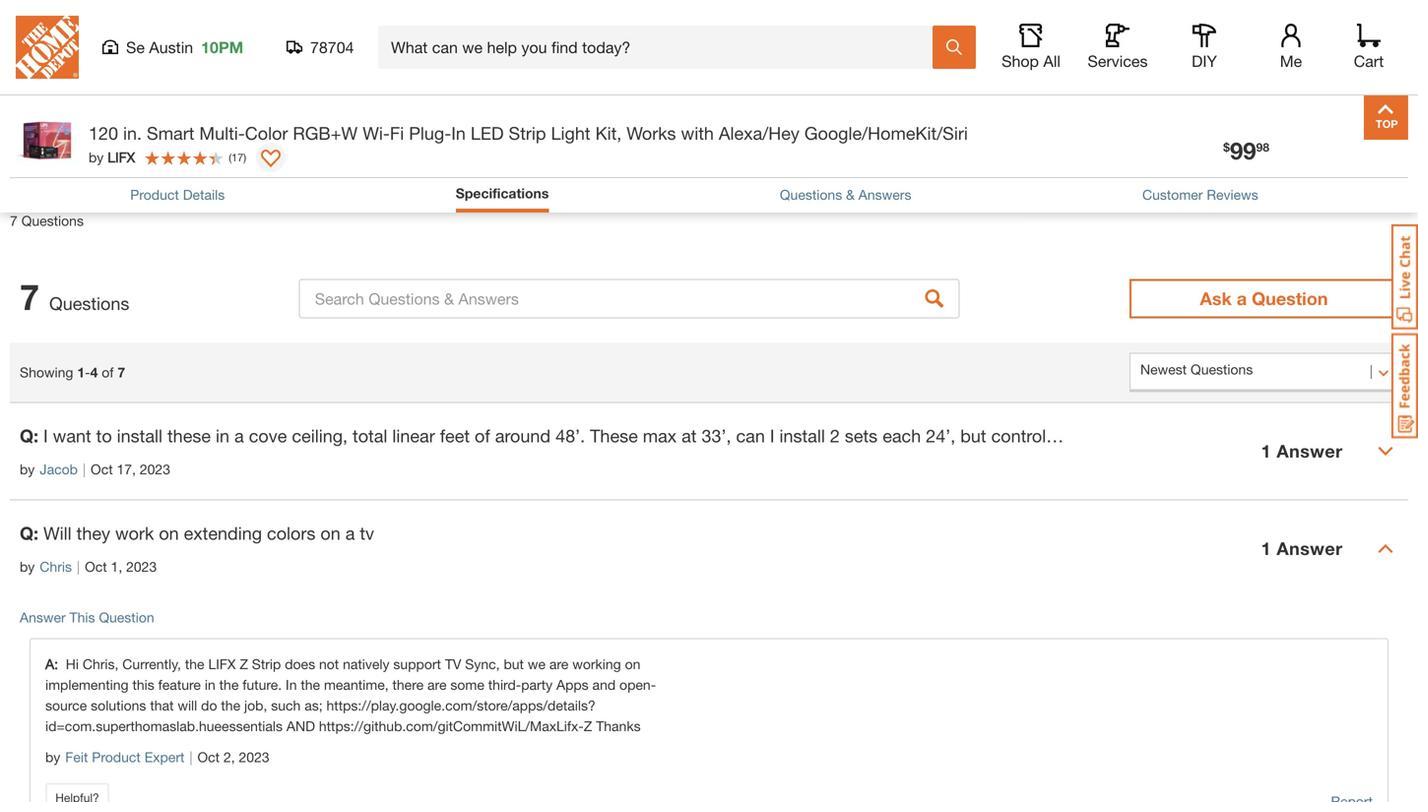 Task type: locate. For each thing, give the bounding box(es) containing it.
0 vertical spatial caret image
[[1378, 444, 1394, 459]]

in right the program
[[1281, 425, 1295, 447]]

questions down alexa/hey
[[780, 187, 842, 203]]

there
[[392, 677, 424, 693]]

17,
[[117, 461, 136, 478]]

( 17 )
[[229, 151, 246, 164]]

1 vertical spatial oct
[[85, 559, 107, 575]]

1 horizontal spatial 7
[[20, 276, 39, 318]]

2 horizontal spatial i
[[1375, 425, 1380, 447]]

1 vertical spatial with
[[1051, 425, 1084, 447]]

but right 24',
[[961, 425, 986, 447]]

are down tv
[[427, 677, 447, 693]]

install left 2
[[780, 425, 825, 447]]

0 vertical spatial in
[[451, 123, 466, 144]]

in up 'such'
[[286, 677, 297, 693]]

se
[[126, 38, 145, 57]]

1 caret image from the top
[[1378, 444, 1394, 459]]

answers down google/homekit/siri
[[859, 187, 911, 203]]

want right app?
[[1385, 425, 1418, 447]]

1 vertical spatial specifications
[[456, 185, 549, 201]]

q:
[[20, 425, 38, 447], [20, 523, 38, 544]]

sets
[[845, 425, 878, 447]]

| right expert
[[189, 749, 193, 766]]

& inside questions & answers 7 questions
[[100, 182, 113, 203]]

on up open-
[[625, 656, 641, 673]]

at
[[682, 425, 697, 447]]

product
[[130, 187, 179, 203], [92, 749, 141, 766]]

7 up showing
[[20, 276, 39, 318]]

oct left 1, at the bottom left of the page
[[85, 559, 107, 575]]

in
[[216, 425, 230, 447], [1281, 425, 1295, 447], [205, 677, 215, 693]]

on left tv
[[320, 523, 340, 544]]

questions up -
[[49, 293, 129, 314]]

| right jacob
[[83, 461, 86, 478]]

in up do in the bottom left of the page
[[205, 677, 215, 693]]

question right ask at top
[[1252, 288, 1328, 309]]

product right 'feit'
[[92, 749, 141, 766]]

1 vertical spatial z
[[584, 718, 592, 735]]

1 horizontal spatial and
[[1160, 425, 1190, 447]]

z up future.
[[240, 656, 248, 673]]

oct for they
[[85, 559, 107, 575]]

0 horizontal spatial |
[[77, 559, 80, 575]]

jacob button
[[40, 459, 78, 480]]

chris
[[40, 559, 72, 575]]

caret image
[[1378, 444, 1394, 459], [1378, 541, 1394, 557]]

kit,
[[595, 123, 622, 144]]

0 vertical spatial 2023
[[140, 461, 170, 478]]

1 vertical spatial a
[[234, 425, 244, 447]]

led
[[471, 123, 504, 144]]

open-
[[620, 677, 656, 693]]

q: down showing
[[20, 425, 38, 447]]

2 install from the left
[[780, 425, 825, 447]]

2023 right 1, at the bottom left of the page
[[126, 559, 157, 575]]

1 vertical spatial q:
[[20, 523, 38, 544]]

by left 'feit'
[[45, 749, 60, 766]]

2 vertical spatial |
[[189, 749, 193, 766]]

me button
[[1260, 24, 1323, 71]]

want left to
[[53, 425, 91, 447]]

and
[[287, 718, 315, 735]]

1 horizontal spatial on
[[320, 523, 340, 544]]

questions
[[10, 182, 96, 203], [780, 187, 842, 203], [21, 213, 84, 229], [49, 293, 129, 314]]

answer this question
[[20, 610, 154, 626]]

1 horizontal spatial answers
[[859, 187, 911, 203]]

oct left 2,
[[197, 749, 220, 766]]

1 vertical spatial answer
[[1277, 538, 1343, 559]]

job,
[[244, 698, 267, 714]]

&
[[100, 182, 113, 203], [846, 187, 855, 203]]

& down google/homekit/siri
[[846, 187, 855, 203]]

1 horizontal spatial of
[[475, 425, 490, 447]]

10pm
[[201, 38, 243, 57]]

7 down product image
[[10, 213, 18, 229]]

to
[[96, 425, 112, 447]]

answers inside questions & answers 7 questions
[[118, 182, 191, 203]]

0 horizontal spatial z
[[240, 656, 248, 673]]

3 i from the left
[[1375, 425, 1380, 447]]

1 answer
[[1261, 441, 1343, 462], [1261, 538, 1343, 559]]

feit
[[65, 749, 88, 766]]

0 vertical spatial and
[[1160, 425, 1190, 447]]

0 vertical spatial q:
[[20, 425, 38, 447]]

install right to
[[117, 425, 163, 447]]

17
[[232, 151, 244, 164]]

extending
[[184, 523, 262, 544]]

shop all
[[1002, 52, 1061, 70]]

1 vertical spatial caret image
[[1378, 541, 1394, 557]]

and down working
[[592, 677, 616, 693]]

1 horizontal spatial with
[[1051, 425, 1084, 447]]

1 horizontal spatial strip
[[509, 123, 546, 144]]

1 q: from the top
[[20, 425, 38, 447]]

1 horizontal spatial want
[[1385, 425, 1418, 447]]

2 horizontal spatial on
[[625, 656, 641, 673]]

2 vertical spatial a
[[345, 523, 355, 544]]

1 horizontal spatial lifx
[[208, 656, 236, 673]]

plug-
[[409, 123, 451, 144]]

1 horizontal spatial are
[[549, 656, 569, 673]]

question inside button
[[1252, 288, 1328, 309]]

0 vertical spatial specifications
[[10, 111, 130, 132]]

with
[[681, 123, 714, 144], [1051, 425, 1084, 447]]

answers down by lifx
[[118, 182, 191, 203]]

but up third-
[[504, 656, 524, 673]]

live chat image
[[1392, 225, 1418, 330]]

a right ask at top
[[1237, 288, 1247, 309]]

feedback link image
[[1392, 333, 1418, 439]]

0 horizontal spatial of
[[102, 364, 114, 381]]

1 horizontal spatial a
[[345, 523, 355, 544]]

0 horizontal spatial i
[[43, 425, 48, 447]]

What can we help you find today? search field
[[391, 27, 932, 68]]

on right work
[[159, 523, 179, 544]]

0 vertical spatial lifx
[[108, 149, 135, 165]]

0 horizontal spatial answers
[[118, 182, 191, 203]]

by for will they work on extending colors on a tv
[[20, 559, 35, 575]]

0 vertical spatial are
[[549, 656, 569, 673]]

2023 right 2,
[[239, 749, 270, 766]]

lifx down in.
[[108, 149, 135, 165]]

oct left 17,
[[91, 461, 113, 478]]

customer
[[1143, 187, 1203, 203]]

oct
[[91, 461, 113, 478], [85, 559, 107, 575], [197, 749, 220, 766]]

7 right the 4
[[118, 364, 125, 381]]

33',
[[702, 425, 731, 447]]

0 horizontal spatial strip
[[252, 656, 281, 673]]

1 vertical spatial lifx
[[208, 656, 236, 673]]

2023 for on
[[126, 559, 157, 575]]

but inside hi chris, currently, the lifx z strip does not natively support tv sync, but we are working on implementing this feature in the future. in the meantime, there are some third-party apps and open- source solutions that will do the job, such as; https://play.google.com/store/apps/details? id=com.superthomaslab.hueessentials and https://github.com/gitcommitwil/maxlifx-z thanks
[[504, 656, 524, 673]]

a:
[[45, 656, 66, 673]]

0 horizontal spatial on
[[159, 523, 179, 544]]

on
[[159, 523, 179, 544], [320, 523, 340, 544], [625, 656, 641, 673]]

2 caret image from the top
[[1378, 541, 1394, 557]]

q: left "will"
[[20, 523, 38, 544]]

0 vertical spatial answer
[[1277, 441, 1343, 462]]

0 vertical spatial a
[[1237, 288, 1247, 309]]

0 horizontal spatial and
[[592, 677, 616, 693]]

caret image for i want to install these in a cove ceiling, total linear feet of around 48'. these max at 33', can i install 2 sets each 24', but control with 1 switch and 1 program in the app? i want
[[1378, 444, 1394, 459]]

1 vertical spatial 1 answer
[[1261, 538, 1343, 559]]

1 vertical spatial of
[[475, 425, 490, 447]]

sync,
[[465, 656, 500, 673]]

0 vertical spatial 7
[[10, 213, 18, 229]]

0 horizontal spatial in
[[286, 677, 297, 693]]

0 vertical spatial |
[[83, 461, 86, 478]]

1 vertical spatial strip
[[252, 656, 281, 673]]

a left tv
[[345, 523, 355, 544]]

cart link
[[1347, 24, 1391, 71]]

around
[[495, 425, 551, 447]]

0 horizontal spatial install
[[117, 425, 163, 447]]

2 1 answer from the top
[[1261, 538, 1343, 559]]

they
[[76, 523, 110, 544]]

i right app?
[[1375, 425, 1380, 447]]

product details button
[[130, 185, 225, 205], [130, 185, 225, 205]]

0 vertical spatial oct
[[91, 461, 113, 478]]

0 horizontal spatial question
[[99, 610, 154, 626]]

2 q: from the top
[[20, 523, 38, 544]]

and
[[1160, 425, 1190, 447], [592, 677, 616, 693]]

answer for i want to install these in a cove ceiling, total linear feet of around 48'. these max at 33', can i install 2 sets each 24', but control with 1 switch and 1 program in the app? i want
[[1277, 441, 1343, 462]]

https://github.com/gitcommitwil/maxlifx-
[[319, 718, 584, 735]]

as;
[[305, 698, 323, 714]]

in right these
[[216, 425, 230, 447]]

48'.
[[556, 425, 585, 447]]

0 vertical spatial question
[[1252, 288, 1328, 309]]

specifications up by lifx
[[10, 111, 130, 132]]

strip right the led
[[509, 123, 546, 144]]

0 horizontal spatial 7
[[10, 213, 18, 229]]

i right can
[[770, 425, 775, 447]]

in left the led
[[451, 123, 466, 144]]

0 horizontal spatial want
[[53, 425, 91, 447]]

ask
[[1200, 288, 1232, 309]]

q: will they work on extending colors on a tv
[[20, 523, 374, 544]]

0 vertical spatial 1 answer
[[1261, 441, 1343, 462]]

|
[[83, 461, 86, 478], [77, 559, 80, 575], [189, 749, 193, 766]]

z
[[240, 656, 248, 673], [584, 718, 592, 735]]

1 vertical spatial and
[[592, 677, 616, 693]]

2023 right 17,
[[140, 461, 170, 478]]

strip up future.
[[252, 656, 281, 673]]

1 vertical spatial 2023
[[126, 559, 157, 575]]

me
[[1280, 52, 1302, 70]]

0 horizontal spatial but
[[504, 656, 524, 673]]

display image
[[261, 150, 281, 169]]

z left thanks
[[584, 718, 592, 735]]

showing 1 - 4 of 7
[[20, 364, 125, 381]]

2 vertical spatial 7
[[118, 364, 125, 381]]

specifications button
[[0, 85, 1418, 164], [456, 183, 549, 208], [456, 183, 549, 204]]

1 answer for q: will they work on extending colors on a tv
[[1261, 538, 1343, 559]]

currently,
[[122, 656, 181, 673]]

source
[[45, 698, 87, 714]]

the up as;
[[301, 677, 320, 693]]

4
[[90, 364, 98, 381]]

1 vertical spatial question
[[99, 610, 154, 626]]

1 vertical spatial in
[[286, 677, 297, 693]]

2 horizontal spatial a
[[1237, 288, 1247, 309]]

& down by lifx
[[100, 182, 113, 203]]

questions & answers
[[780, 187, 911, 203]]

are right we
[[549, 656, 569, 673]]

2 vertical spatial 2023
[[239, 749, 270, 766]]

1 horizontal spatial z
[[584, 718, 592, 735]]

answers for questions & answers 7 questions
[[118, 182, 191, 203]]

7
[[10, 213, 18, 229], [20, 276, 39, 318], [118, 364, 125, 381]]

questions & answers 7 questions
[[10, 182, 191, 229]]

1 vertical spatial product
[[92, 749, 141, 766]]

1 vertical spatial |
[[77, 559, 80, 575]]

these
[[590, 425, 638, 447]]

by
[[89, 149, 104, 165], [20, 461, 35, 478], [20, 559, 35, 575], [45, 749, 60, 766]]

tv
[[360, 523, 374, 544]]

0 horizontal spatial are
[[427, 677, 447, 693]]

1 horizontal spatial install
[[780, 425, 825, 447]]

0 horizontal spatial specifications
[[10, 111, 130, 132]]

the
[[1300, 425, 1325, 447], [185, 656, 204, 673], [219, 677, 239, 693], [301, 677, 320, 693], [221, 698, 240, 714]]

answer
[[1277, 441, 1343, 462], [1277, 538, 1343, 559], [20, 610, 66, 626]]

0 vertical spatial strip
[[509, 123, 546, 144]]

1 horizontal spatial &
[[846, 187, 855, 203]]

lifx up do in the bottom left of the page
[[208, 656, 236, 673]]

working
[[572, 656, 621, 673]]

0 vertical spatial z
[[240, 656, 248, 673]]

by left the chris
[[20, 559, 35, 575]]

q: i want to install these in a cove ceiling, total linear feet of around 48'. these max at 33', can i install 2 sets each 24', but control with 1 switch and 1 program in the app? i want
[[20, 425, 1418, 447]]

in inside hi chris, currently, the lifx z strip does not natively support tv sync, but we are working on implementing this feature in the future. in the meantime, there are some third-party apps and open- source solutions that will do the job, such as; https://play.google.com/store/apps/details? id=com.superthomaslab.hueessentials and https://github.com/gitcommitwil/maxlifx-z thanks
[[205, 677, 215, 693]]

1 horizontal spatial i
[[770, 425, 775, 447]]

0 horizontal spatial in
[[205, 677, 215, 693]]

austin
[[149, 38, 193, 57]]

by feit product expert | oct 2, 2023
[[45, 749, 270, 766]]

1 horizontal spatial question
[[1252, 288, 1328, 309]]

solutions
[[91, 698, 146, 714]]

strip inside hi chris, currently, the lifx z strip does not natively support tv sync, but we are working on implementing this feature in the future. in the meantime, there are some third-party apps and open- source solutions that will do the job, such as; https://play.google.com/store/apps/details? id=com.superthomaslab.hueessentials and https://github.com/gitcommitwil/maxlifx-z thanks
[[252, 656, 281, 673]]

1 horizontal spatial in
[[216, 425, 230, 447]]

by jacob | oct 17, 2023
[[20, 461, 170, 478]]

all
[[1043, 52, 1061, 70]]

i up jacob
[[43, 425, 48, 447]]

answers for questions & answers
[[859, 187, 911, 203]]

google/homekit/siri
[[805, 123, 968, 144]]

1 horizontal spatial |
[[83, 461, 86, 478]]

diy button
[[1173, 24, 1236, 71]]

meantime,
[[324, 677, 389, 693]]

of right the 4
[[102, 364, 114, 381]]

product left details
[[130, 187, 179, 203]]

| for they
[[77, 559, 80, 575]]

1 1 answer from the top
[[1261, 441, 1343, 462]]

questions element
[[10, 402, 1418, 803]]

will
[[43, 523, 72, 544]]

a
[[1237, 288, 1247, 309], [234, 425, 244, 447], [345, 523, 355, 544]]

0 vertical spatial but
[[961, 425, 986, 447]]

want
[[53, 425, 91, 447], [1385, 425, 1418, 447]]

with right works
[[681, 123, 714, 144]]

and right "switch"
[[1160, 425, 1190, 447]]

by left jacob
[[20, 461, 35, 478]]

of
[[102, 364, 114, 381], [475, 425, 490, 447]]

of right feet on the left of page
[[475, 425, 490, 447]]

shop
[[1002, 52, 1039, 70]]

a left cove
[[234, 425, 244, 447]]

1 vertical spatial but
[[504, 656, 524, 673]]

with right control
[[1051, 425, 1084, 447]]

question right this
[[99, 610, 154, 626]]

0 horizontal spatial &
[[100, 182, 113, 203]]

implementing
[[45, 677, 129, 693]]

0 vertical spatial product
[[130, 187, 179, 203]]

product image image
[[15, 105, 79, 169]]

1 answer for q: i want to install these in a cove ceiling, total linear feet of around 48'. these max at 33', can i install 2 sets each 24', but control with 1 switch and 1 program in the app? i want
[[1261, 441, 1343, 462]]

| right the chris
[[77, 559, 80, 575]]

specifications down the led
[[456, 185, 549, 201]]

0 vertical spatial with
[[681, 123, 714, 144]]

will
[[178, 698, 197, 714]]

2 vertical spatial oct
[[197, 749, 220, 766]]



Task type: describe. For each thing, give the bounding box(es) containing it.
2
[[830, 425, 840, 447]]

1 vertical spatial are
[[427, 677, 447, 693]]

1 want from the left
[[53, 425, 91, 447]]

0 horizontal spatial a
[[234, 425, 244, 447]]

the right do in the bottom left of the page
[[221, 698, 240, 714]]

7 inside questions & answers 7 questions
[[10, 213, 18, 229]]

question for answer this question
[[99, 610, 154, 626]]

questions inside 7 questions
[[49, 293, 129, 314]]

the left app?
[[1300, 425, 1325, 447]]

by for i want to install these in a cove ceiling, total linear feet of around 48'. these max at 33', can i install 2 sets each 24', but control with 1 switch and 1 program in the app? i want
[[20, 461, 35, 478]]

each
[[883, 425, 921, 447]]

2 horizontal spatial 7
[[118, 364, 125, 381]]

se austin 10pm
[[126, 38, 243, 57]]

showing
[[20, 364, 73, 381]]

colors
[[267, 523, 316, 544]]

by lifx
[[89, 149, 135, 165]]

in inside hi chris, currently, the lifx z strip does not natively support tv sync, but we are working on implementing this feature in the future. in the meantime, there are some third-party apps and open- source solutions that will do the job, such as; https://play.google.com/store/apps/details? id=com.superthomaslab.hueessentials and https://github.com/gitcommitwil/maxlifx-z thanks
[[286, 677, 297, 693]]

jacob
[[40, 461, 78, 478]]

cart
[[1354, 52, 1384, 70]]

this
[[69, 610, 95, 626]]

ask a question
[[1200, 288, 1328, 309]]

2,
[[224, 749, 235, 766]]

some
[[450, 677, 484, 693]]

multi-
[[199, 123, 245, 144]]

fi
[[390, 123, 404, 144]]

apps
[[556, 677, 589, 693]]

the up feature
[[185, 656, 204, 673]]

by for hi chris, currently, the lifx z strip does not natively support tv sync, but we are working on implementing this feature in the future. in the meantime, there are some third-party apps and open- source solutions that will do the job, such as; https://play.google.com/store/apps/details? id=com.superthomaslab.hueessentials and https://github.com/gitcommitwil/maxlifx-z thanks
[[45, 749, 60, 766]]

alexa/hey
[[719, 123, 800, 144]]

and inside hi chris, currently, the lifx z strip does not natively support tv sync, but we are working on implementing this feature in the future. in the meantime, there are some third-party apps and open- source solutions that will do the job, such as; https://play.google.com/store/apps/details? id=com.superthomaslab.hueessentials and https://github.com/gitcommitwil/maxlifx-z thanks
[[592, 677, 616, 693]]

1 horizontal spatial but
[[961, 425, 986, 447]]

1 install from the left
[[117, 425, 163, 447]]

the left future.
[[219, 677, 239, 693]]

future.
[[243, 677, 282, 693]]

reviews
[[1207, 187, 1258, 203]]

switch
[[1104, 425, 1155, 447]]

this
[[132, 677, 154, 693]]

questions up 7 questions
[[21, 213, 84, 229]]

smart
[[147, 123, 194, 144]]

-
[[85, 364, 90, 381]]

answer for will they work on extending colors on a tv
[[1277, 538, 1343, 559]]

feet
[[440, 425, 470, 447]]

the home depot logo image
[[16, 16, 79, 79]]

id=com.superthomaslab.hueessentials
[[45, 718, 283, 735]]

rgb+w
[[293, 123, 358, 144]]

diy
[[1192, 52, 1217, 70]]

chris,
[[83, 656, 119, 673]]

question for ask a question
[[1252, 288, 1328, 309]]

linear
[[392, 425, 435, 447]]

78704
[[310, 38, 354, 57]]

2 horizontal spatial |
[[189, 749, 193, 766]]

such
[[271, 698, 301, 714]]

0 vertical spatial of
[[102, 364, 114, 381]]

99
[[1230, 136, 1256, 164]]

1 vertical spatial 7
[[20, 276, 39, 318]]

Search Questions & Answers text field
[[299, 279, 960, 319]]

7 questions
[[20, 276, 129, 318]]

program
[[1209, 425, 1276, 447]]

2 want from the left
[[1385, 425, 1418, 447]]

wi-
[[363, 123, 390, 144]]

we
[[528, 656, 546, 673]]

natively
[[343, 656, 390, 673]]

shop all button
[[1000, 24, 1063, 71]]

work
[[115, 523, 154, 544]]

cove
[[249, 425, 287, 447]]

in.
[[123, 123, 142, 144]]

98
[[1256, 140, 1270, 154]]

caret image for will they work on extending colors on a tv
[[1378, 541, 1394, 557]]

q: for q: i want to install these in a cove ceiling, total linear feet of around 48'. these max at 33', can i install 2 sets each 24', but control with 1 switch and 1 program in the app? i want
[[20, 425, 38, 447]]

details
[[183, 187, 225, 203]]

by down 120
[[89, 149, 104, 165]]

on inside hi chris, currently, the lifx z strip does not natively support tv sync, but we are working on implementing this feature in the future. in the meantime, there are some third-party apps and open- source solutions that will do the job, such as; https://play.google.com/store/apps/details? id=com.superthomaslab.hueessentials and https://github.com/gitcommitwil/maxlifx-z thanks
[[625, 656, 641, 673]]

questions down product image
[[10, 182, 96, 203]]

product inside the questions element
[[92, 749, 141, 766]]

0 horizontal spatial lifx
[[108, 149, 135, 165]]

120 in. smart multi-color rgb+w wi-fi plug-in led strip light kit, works with alexa/hey google/homekit/siri
[[89, 123, 968, 144]]

ceiling,
[[292, 425, 348, 447]]

1 horizontal spatial in
[[451, 123, 466, 144]]

2023 for install
[[140, 461, 170, 478]]

app?
[[1330, 425, 1370, 447]]

expert
[[144, 749, 185, 766]]

(
[[229, 151, 232, 164]]

color
[[245, 123, 288, 144]]

support
[[393, 656, 441, 673]]

can
[[736, 425, 765, 447]]

ask a question button
[[1130, 279, 1399, 319]]

1 horizontal spatial specifications
[[456, 185, 549, 201]]

| for want
[[83, 461, 86, 478]]

services
[[1088, 52, 1148, 70]]

light
[[551, 123, 591, 144]]

chris button
[[40, 557, 72, 578]]

third-
[[488, 677, 521, 693]]

0 horizontal spatial with
[[681, 123, 714, 144]]

feit product expert button
[[65, 747, 185, 769]]

lifx inside hi chris, currently, the lifx z strip does not natively support tv sync, but we are working on implementing this feature in the future. in the meantime, there are some third-party apps and open- source solutions that will do the job, such as; https://play.google.com/store/apps/details? id=com.superthomaslab.hueessentials and https://github.com/gitcommitwil/maxlifx-z thanks
[[208, 656, 236, 673]]

$ 99 98
[[1224, 136, 1270, 164]]

$
[[1224, 140, 1230, 154]]

does
[[285, 656, 315, 673]]

& for questions & answers
[[846, 187, 855, 203]]

that
[[150, 698, 174, 714]]

party
[[521, 677, 553, 693]]

1 i from the left
[[43, 425, 48, 447]]

hi chris, currently, the lifx z strip does not natively support tv sync, but we are working on implementing this feature in the future. in the meantime, there are some third-party apps and open- source solutions that will do the job, such as; https://play.google.com/store/apps/details? id=com.superthomaslab.hueessentials and https://github.com/gitcommitwil/maxlifx-z thanks
[[45, 656, 656, 735]]

thanks
[[596, 718, 641, 735]]

a inside button
[[1237, 288, 1247, 309]]

2 i from the left
[[770, 425, 775, 447]]

2 vertical spatial answer
[[20, 610, 66, 626]]

q: for q: will they work on extending colors on a tv
[[20, 523, 38, 544]]

by chris | oct 1, 2023
[[20, 559, 157, 575]]

oct for want
[[91, 461, 113, 478]]

with inside the questions element
[[1051, 425, 1084, 447]]

works
[[627, 123, 676, 144]]

2 horizontal spatial in
[[1281, 425, 1295, 447]]

& for questions & answers 7 questions
[[100, 182, 113, 203]]

of inside the questions element
[[475, 425, 490, 447]]



Task type: vqa. For each thing, say whether or not it's contained in the screenshot.
with
yes



